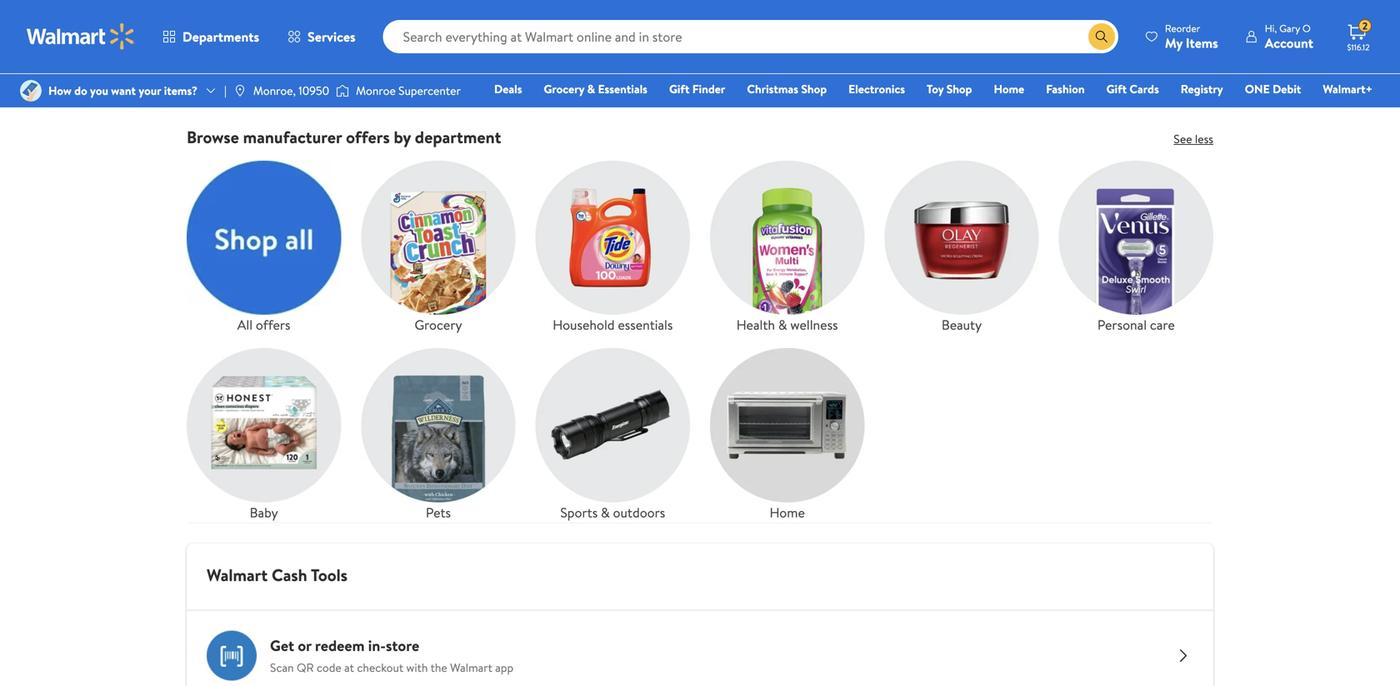 Task type: vqa. For each thing, say whether or not it's contained in the screenshot.
Household essentials link
yes



Task type: locate. For each thing, give the bounding box(es) containing it.
home
[[994, 81, 1025, 97], [770, 504, 805, 522]]

3+ day shipping up grocery & essentials
[[536, 45, 603, 59]]

0 horizontal spatial manufacturer offer
[[390, 7, 474, 21]]

shop right toy
[[947, 81, 972, 97]]

walmart+
[[1323, 81, 1373, 97]]

2 gift from the left
[[1107, 81, 1127, 97]]

delivery
[[1088, 28, 1124, 42], [403, 45, 440, 59]]

manufacturer
[[390, 7, 450, 21], [562, 7, 621, 21]]

1 horizontal spatial manufacturer offer
[[562, 7, 645, 21]]

& inside "link"
[[601, 504, 610, 522]]

get or redeem in-store scan qr code at checkout with the walmart app
[[270, 636, 514, 677]]

 image right the |
[[233, 84, 247, 98]]

department
[[415, 125, 501, 149]]

christmas shop link
[[740, 80, 835, 98]]

care
[[1150, 316, 1175, 334]]

account
[[1265, 34, 1314, 52]]

2 horizontal spatial  image
[[336, 83, 349, 99]]

sports & outdoors link
[[536, 349, 690, 523]]

1 horizontal spatial delivery
[[1088, 28, 1124, 42]]

1-day shipping down search icon
[[1049, 52, 1109, 66]]

at
[[344, 660, 354, 677]]

list
[[177, 147, 1224, 523]]

home link
[[987, 80, 1032, 98], [710, 349, 865, 523]]

1 vertical spatial home
[[770, 504, 805, 522]]

2 shop from the left
[[947, 81, 972, 97]]

& left essentials at the top left of the page
[[587, 81, 595, 97]]

0 horizontal spatial walmart
[[207, 564, 268, 587]]

offers right all
[[256, 316, 291, 334]]

do
[[74, 82, 87, 99]]

electronics link
[[841, 80, 913, 98]]

1-
[[1049, 52, 1056, 66], [365, 68, 372, 82]]

baby link
[[187, 349, 341, 523]]

&
[[587, 81, 595, 97], [779, 316, 787, 334], [601, 504, 610, 522]]

0 vertical spatial 1-
[[1049, 52, 1056, 66]]

2 horizontal spatial &
[[779, 316, 787, 334]]

& for wellness
[[779, 316, 787, 334]]

2 product group from the left
[[361, 0, 509, 99]]

personal
[[1098, 316, 1147, 334]]

1 horizontal spatial offers
[[346, 125, 390, 149]]

0 horizontal spatial gift
[[669, 81, 690, 97]]

registry
[[1181, 81, 1224, 97]]

4 product group from the left
[[1046, 0, 1194, 99]]

0 vertical spatial offers
[[346, 125, 390, 149]]

hi, gary o account
[[1265, 21, 1314, 52]]

0 horizontal spatial 3+
[[536, 45, 547, 59]]

barcode image image
[[207, 631, 257, 682]]

1 vertical spatial home link
[[710, 349, 865, 523]]

 image left how
[[20, 80, 42, 102]]

0 horizontal spatial 3+ day shipping
[[536, 45, 603, 59]]

electronics
[[849, 81, 905, 97]]

 image for monroe, 10950
[[233, 84, 247, 98]]

1 vertical spatial grocery
[[415, 316, 462, 334]]

walmart image
[[27, 23, 135, 50]]

all offers
[[237, 316, 291, 334]]

3 product group from the left
[[532, 0, 680, 99]]

2 horizontal spatial 3+ day shipping
[[878, 5, 945, 19]]

manufacturer offer up grocery & essentials
[[562, 7, 645, 21]]

delivery up supercenter
[[403, 45, 440, 59]]

shipping up search search field
[[738, 5, 774, 19]]

0 horizontal spatial offer
[[452, 7, 474, 21]]

1 horizontal spatial home
[[994, 81, 1025, 97]]

3+ day shipping
[[707, 5, 774, 19], [878, 5, 945, 19], [536, 45, 603, 59]]

walmart right the
[[450, 660, 493, 677]]

2 manufacturer offer from the left
[[562, 7, 645, 21]]

1 horizontal spatial  image
[[233, 84, 247, 98]]

walmart left cash
[[207, 564, 268, 587]]

1- up monroe
[[365, 68, 372, 82]]

3+ up grocery & essentials link
[[536, 45, 547, 59]]

Search search field
[[383, 20, 1119, 53]]

|
[[224, 82, 227, 99]]

pets link
[[361, 349, 516, 523]]

0 vertical spatial grocery
[[544, 81, 585, 97]]

offer
[[452, 7, 474, 21], [623, 7, 645, 21]]

0 vertical spatial home link
[[987, 80, 1032, 98]]

1 vertical spatial &
[[779, 316, 787, 334]]

grocery for grocery
[[415, 316, 462, 334]]

gift left "finder"
[[669, 81, 690, 97]]

2-day shipping
[[193, 26, 256, 40]]

0 horizontal spatial 1-
[[365, 68, 372, 82]]

gift
[[669, 81, 690, 97], [1107, 81, 1127, 97]]

1 horizontal spatial &
[[601, 504, 610, 522]]

1 horizontal spatial shop
[[947, 81, 972, 97]]

0 horizontal spatial delivery
[[403, 45, 440, 59]]

product group containing 2-day shipping
[[190, 0, 338, 99]]

app
[[495, 660, 514, 677]]

or
[[298, 636, 312, 657]]

0 vertical spatial delivery
[[1088, 28, 1124, 42]]

manufacturer up pickup
[[390, 7, 450, 21]]

2 vertical spatial &
[[601, 504, 610, 522]]

checkout
[[357, 660, 404, 677]]

deals
[[494, 81, 522, 97]]

my
[[1165, 34, 1183, 52]]

1 vertical spatial 1-day shipping
[[365, 68, 425, 82]]

outdoors
[[613, 504, 666, 522]]

3+ day shipping inside product group
[[536, 45, 603, 59]]

grocery link
[[361, 161, 516, 335]]

1 horizontal spatial 1-
[[1049, 52, 1056, 66]]

manufacturer offer for pickup
[[390, 7, 474, 21]]

1 horizontal spatial home link
[[987, 80, 1032, 98]]

1 vertical spatial walmart
[[450, 660, 493, 677]]

walmart
[[207, 564, 268, 587], [450, 660, 493, 677]]

3+
[[707, 5, 718, 19], [878, 5, 889, 19], [536, 45, 547, 59]]

& right the health
[[779, 316, 787, 334]]

0 horizontal spatial shop
[[801, 81, 827, 97]]

 image for monroe supercenter
[[336, 83, 349, 99]]

1 horizontal spatial offer
[[623, 7, 645, 21]]

gift for gift cards
[[1107, 81, 1127, 97]]

1 vertical spatial delivery
[[403, 45, 440, 59]]

3+ up walmart site-wide search box
[[707, 5, 718, 19]]

pets
[[426, 504, 451, 522]]

offer for 3+ day shipping
[[623, 7, 645, 21]]

3+ day shipping up toy
[[878, 5, 945, 19]]

0 horizontal spatial manufacturer
[[390, 7, 450, 21]]

your
[[139, 82, 161, 99]]

0 vertical spatial 1-day shipping
[[1049, 52, 1109, 66]]

grocery inside "list"
[[415, 316, 462, 334]]

1 manufacturer from the left
[[390, 7, 450, 21]]

0 horizontal spatial 1-day shipping
[[365, 68, 425, 82]]

gift for gift finder
[[669, 81, 690, 97]]

1 horizontal spatial manufacturer
[[562, 7, 621, 21]]

Walmart Site-Wide search field
[[383, 20, 1119, 53]]

personal care
[[1098, 316, 1175, 334]]

0 vertical spatial &
[[587, 81, 595, 97]]

all
[[237, 316, 253, 334]]

1 vertical spatial 1-
[[365, 68, 372, 82]]

redeem
[[315, 636, 365, 657]]

 image
[[20, 80, 42, 102], [336, 83, 349, 99], [233, 84, 247, 98]]

 image right 10950
[[336, 83, 349, 99]]

0 horizontal spatial offers
[[256, 316, 291, 334]]

offers left by
[[346, 125, 390, 149]]

walmart inside get or redeem in-store scan qr code at checkout with the walmart app
[[450, 660, 493, 677]]

shop right christmas
[[801, 81, 827, 97]]

store
[[386, 636, 419, 657]]

gift left cards on the top
[[1107, 81, 1127, 97]]

wellness
[[791, 316, 838, 334]]

debit
[[1273, 81, 1302, 97]]

1 vertical spatial offers
[[256, 316, 291, 334]]

0 horizontal spatial grocery
[[415, 316, 462, 334]]

3+ day shipping up search search field
[[707, 5, 774, 19]]

manufacturer up grocery & essentials
[[562, 7, 621, 21]]

3+ inside product group
[[536, 45, 547, 59]]

product group
[[190, 0, 338, 99], [361, 0, 509, 99], [532, 0, 680, 99], [1046, 0, 1194, 99]]

1 offer from the left
[[452, 7, 474, 21]]

0 horizontal spatial home
[[770, 504, 805, 522]]

2 offer from the left
[[623, 7, 645, 21]]

services button
[[274, 17, 370, 57]]

shipping
[[738, 5, 774, 19], [909, 5, 945, 19], [220, 26, 256, 40], [567, 45, 603, 59], [1074, 52, 1109, 66], [389, 68, 425, 82]]

shop
[[801, 81, 827, 97], [947, 81, 972, 97]]

2 manufacturer from the left
[[562, 7, 621, 21]]

by
[[394, 125, 411, 149]]

less
[[1195, 131, 1214, 147]]

sports
[[561, 504, 598, 522]]

0 horizontal spatial &
[[587, 81, 595, 97]]

shop inside "link"
[[947, 81, 972, 97]]

baby
[[250, 504, 278, 522]]

1-day shipping up monroe supercenter
[[365, 68, 425, 82]]

code
[[317, 660, 342, 677]]

1 horizontal spatial gift
[[1107, 81, 1127, 97]]

how
[[48, 82, 72, 99]]

& right sports
[[601, 504, 610, 522]]

1 gift from the left
[[669, 81, 690, 97]]

1 shop from the left
[[801, 81, 827, 97]]

3+ up electronics link at top
[[878, 5, 889, 19]]

product group containing delivery
[[1046, 0, 1194, 99]]

1- up fashion
[[1049, 52, 1056, 66]]

1 horizontal spatial walmart
[[450, 660, 493, 677]]

1 horizontal spatial grocery
[[544, 81, 585, 97]]

0 horizontal spatial  image
[[20, 80, 42, 102]]

2 horizontal spatial 3+
[[878, 5, 889, 19]]

manufacturer offer
[[390, 7, 474, 21], [562, 7, 645, 21]]

1 manufacturer offer from the left
[[390, 7, 474, 21]]

delivery up gift cards
[[1088, 28, 1124, 42]]

gift cards link
[[1099, 80, 1167, 98]]

manufacturer offer up pickup
[[390, 7, 474, 21]]

1 product group from the left
[[190, 0, 338, 99]]



Task type: describe. For each thing, give the bounding box(es) containing it.
monroe, 10950
[[253, 82, 329, 99]]

health
[[737, 316, 775, 334]]

see
[[1174, 131, 1193, 147]]

one debit link
[[1238, 80, 1309, 98]]

reorder my items
[[1165, 21, 1219, 52]]

household essentials
[[553, 316, 673, 334]]

grocery & essentials
[[544, 81, 648, 97]]

shipping up grocery & essentials
[[567, 45, 603, 59]]

reorder
[[1165, 21, 1201, 35]]

gift finder
[[669, 81, 726, 97]]

10950
[[299, 82, 329, 99]]

fashion link
[[1039, 80, 1093, 98]]

monroe,
[[253, 82, 296, 99]]

search icon image
[[1095, 30, 1109, 43]]

christmas
[[747, 81, 799, 97]]

grocery for grocery & essentials
[[544, 81, 585, 97]]

shipping up toy
[[909, 5, 945, 19]]

one debit
[[1245, 81, 1302, 97]]

browse manufacturer offers by department
[[187, 125, 501, 149]]

see less
[[1174, 131, 1214, 147]]

0 vertical spatial walmart
[[207, 564, 268, 587]]

deals link
[[487, 80, 530, 98]]

gary
[[1280, 21, 1301, 35]]

beauty
[[942, 316, 982, 334]]

all offers link
[[187, 161, 341, 335]]

health & wellness
[[737, 316, 838, 334]]

departments button
[[148, 17, 274, 57]]

& for outdoors
[[601, 504, 610, 522]]

$116.12
[[1348, 42, 1370, 53]]

shop for toy shop
[[947, 81, 972, 97]]

beauty link
[[885, 161, 1039, 335]]

shop for christmas shop
[[801, 81, 827, 97]]

browse
[[187, 125, 239, 149]]

health & wellness link
[[710, 161, 865, 335]]

shipping down search icon
[[1074, 52, 1109, 66]]

offer for pickup
[[452, 7, 474, 21]]

manufacturer for pickup
[[390, 7, 450, 21]]

walmart+ link
[[1316, 80, 1381, 98]]

toy shop
[[927, 81, 972, 97]]

get
[[270, 636, 294, 657]]

grocery & essentials link
[[536, 80, 655, 98]]

 image for how do you want your items?
[[20, 80, 42, 102]]

fashion
[[1046, 81, 1085, 97]]

registry link
[[1174, 80, 1231, 98]]

qr
[[297, 660, 314, 677]]

scan
[[270, 660, 294, 677]]

personal care link
[[1059, 161, 1214, 335]]

one
[[1245, 81, 1270, 97]]

manufacturer
[[243, 125, 342, 149]]

1 horizontal spatial 1-day shipping
[[1049, 52, 1109, 66]]

items
[[1186, 34, 1219, 52]]

pickup
[[365, 45, 393, 59]]

you
[[90, 82, 108, 99]]

list containing all offers
[[177, 147, 1224, 523]]

cards
[[1130, 81, 1159, 97]]

how do you want your items?
[[48, 82, 198, 99]]

with
[[406, 660, 428, 677]]

in-
[[368, 636, 386, 657]]

household essentials link
[[536, 161, 690, 335]]

tools
[[311, 564, 348, 587]]

manufacturer offer for 3+ day shipping
[[562, 7, 645, 21]]

monroe
[[356, 82, 396, 99]]

shipping up monroe supercenter
[[389, 68, 425, 82]]

toy
[[927, 81, 944, 97]]

monroe supercenter
[[356, 82, 461, 99]]

see less button
[[1174, 131, 1214, 147]]

1 horizontal spatial 3+ day shipping
[[707, 5, 774, 19]]

2-
[[193, 26, 202, 40]]

want
[[111, 82, 136, 99]]

shipping right 2-
[[220, 26, 256, 40]]

the
[[431, 660, 448, 677]]

household
[[553, 316, 615, 334]]

home inside "list"
[[770, 504, 805, 522]]

essentials
[[618, 316, 673, 334]]

toy shop link
[[920, 80, 980, 98]]

0 vertical spatial home
[[994, 81, 1025, 97]]

2
[[1363, 19, 1368, 33]]

sports & outdoors
[[561, 504, 666, 522]]

essentials
[[598, 81, 648, 97]]

christmas shop
[[747, 81, 827, 97]]

o
[[1303, 21, 1311, 35]]

manufacturer for 3+ day shipping
[[562, 7, 621, 21]]

items?
[[164, 82, 198, 99]]

0 horizontal spatial home link
[[710, 349, 865, 523]]

& for essentials
[[587, 81, 595, 97]]

hi,
[[1265, 21, 1277, 35]]

finder
[[693, 81, 726, 97]]

gift cards
[[1107, 81, 1159, 97]]

1 horizontal spatial 3+
[[707, 5, 718, 19]]



